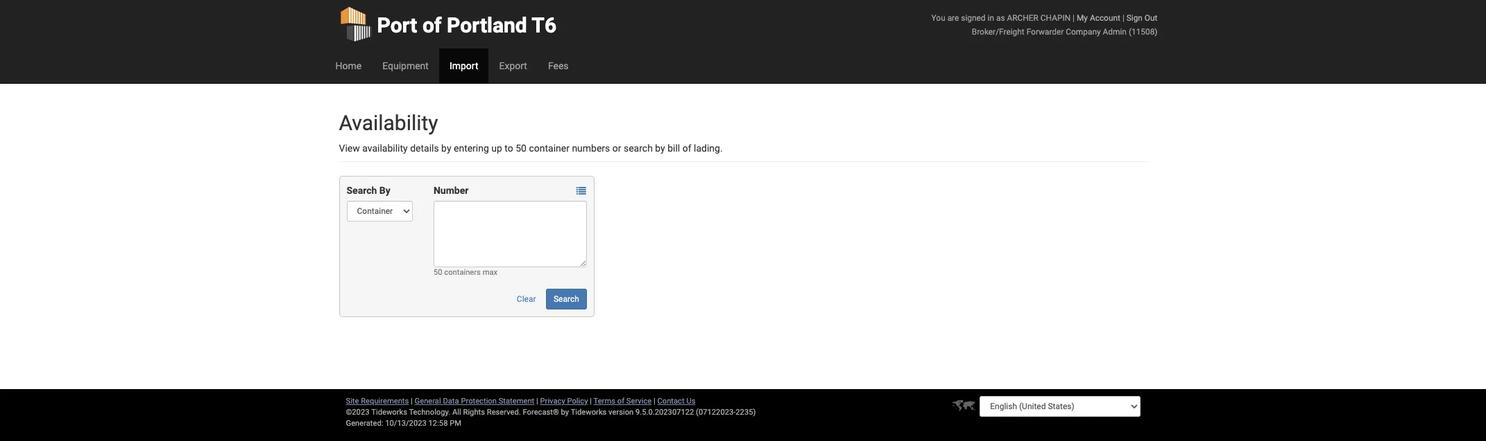 Task type: vqa. For each thing, say whether or not it's contained in the screenshot.
Map
no



Task type: describe. For each thing, give the bounding box(es) containing it.
| up tideworks on the bottom
[[590, 398, 592, 407]]

protection
[[461, 398, 497, 407]]

company
[[1066, 27, 1101, 37]]

sign out link
[[1127, 13, 1158, 23]]

50 containers max
[[434, 269, 498, 278]]

| up forecast®
[[536, 398, 538, 407]]

forwarder
[[1027, 27, 1064, 37]]

signed
[[961, 13, 986, 23]]

up
[[491, 143, 502, 154]]

of inside site requirements | general data protection statement | privacy policy | terms of service | contact us ©2023 tideworks technology. all rights reserved. forecast® by tideworks version 9.5.0.202307122 (07122023-2235) generated: 10/13/2023 12:58 pm
[[617, 398, 624, 407]]

terms
[[594, 398, 615, 407]]

general data protection statement link
[[415, 398, 534, 407]]

pm
[[450, 420, 461, 429]]

rights
[[463, 409, 485, 418]]

max
[[483, 269, 498, 278]]

in
[[988, 13, 994, 23]]

out
[[1145, 13, 1158, 23]]

export
[[499, 60, 527, 71]]

0 vertical spatial 50
[[516, 143, 527, 154]]

by inside site requirements | general data protection statement | privacy policy | terms of service | contact us ©2023 tideworks technology. all rights reserved. forecast® by tideworks version 9.5.0.202307122 (07122023-2235) generated: 10/13/2023 12:58 pm
[[561, 409, 569, 418]]

sign
[[1127, 13, 1143, 23]]

my account link
[[1077, 13, 1120, 23]]

account
[[1090, 13, 1120, 23]]

Number text field
[[434, 201, 587, 268]]

number
[[434, 185, 469, 196]]

site requirements | general data protection statement | privacy policy | terms of service | contact us ©2023 tideworks technology. all rights reserved. forecast® by tideworks version 9.5.0.202307122 (07122023-2235) generated: 10/13/2023 12:58 pm
[[346, 398, 756, 429]]

chapin
[[1041, 13, 1071, 23]]

home button
[[325, 49, 372, 83]]

privacy policy link
[[540, 398, 588, 407]]

show list image
[[576, 187, 586, 197]]

equipment
[[382, 60, 429, 71]]

port
[[377, 13, 417, 37]]

port of portland t6
[[377, 13, 557, 37]]

technology.
[[409, 409, 450, 418]]

fees button
[[538, 49, 579, 83]]

fees
[[548, 60, 569, 71]]

details
[[410, 143, 439, 154]]

(07122023-
[[696, 409, 736, 418]]

| up the 9.5.0.202307122
[[654, 398, 655, 407]]

terms of service link
[[594, 398, 652, 407]]

service
[[626, 398, 652, 407]]

all
[[452, 409, 461, 418]]

search
[[624, 143, 653, 154]]

12:58
[[428, 420, 448, 429]]

policy
[[567, 398, 588, 407]]

2 horizontal spatial of
[[683, 143, 691, 154]]

bill
[[668, 143, 680, 154]]

forecast®
[[523, 409, 559, 418]]

search for search
[[554, 295, 579, 305]]

clear button
[[509, 289, 544, 310]]

or
[[612, 143, 621, 154]]

search button
[[546, 289, 587, 310]]

| left general
[[411, 398, 413, 407]]

0 horizontal spatial 50
[[434, 269, 442, 278]]

by
[[379, 185, 390, 196]]



Task type: locate. For each thing, give the bounding box(es) containing it.
| left sign at top right
[[1123, 13, 1125, 23]]

by right 'details'
[[441, 143, 451, 154]]

view availability details by entering up to 50 container numbers or search by bill of lading.
[[339, 143, 723, 154]]

2 vertical spatial of
[[617, 398, 624, 407]]

availability
[[339, 111, 438, 135]]

availability
[[362, 143, 408, 154]]

search for search by
[[347, 185, 377, 196]]

search inside button
[[554, 295, 579, 305]]

search
[[347, 185, 377, 196], [554, 295, 579, 305]]

by down privacy policy link
[[561, 409, 569, 418]]

home
[[335, 60, 362, 71]]

1 vertical spatial 50
[[434, 269, 442, 278]]

50
[[516, 143, 527, 154], [434, 269, 442, 278]]

0 horizontal spatial by
[[441, 143, 451, 154]]

50 right to
[[516, 143, 527, 154]]

portland
[[447, 13, 527, 37]]

1 horizontal spatial 50
[[516, 143, 527, 154]]

statement
[[499, 398, 534, 407]]

import button
[[439, 49, 489, 83]]

broker/freight
[[972, 27, 1025, 37]]

by
[[441, 143, 451, 154], [655, 143, 665, 154], [561, 409, 569, 418]]

of
[[422, 13, 442, 37], [683, 143, 691, 154], [617, 398, 624, 407]]

t6
[[532, 13, 557, 37]]

general
[[415, 398, 441, 407]]

1 vertical spatial search
[[554, 295, 579, 305]]

©2023 tideworks
[[346, 409, 407, 418]]

contact
[[657, 398, 685, 407]]

you
[[932, 13, 945, 23]]

tideworks
[[571, 409, 607, 418]]

as
[[996, 13, 1005, 23]]

search by
[[347, 185, 390, 196]]

0 vertical spatial of
[[422, 13, 442, 37]]

admin
[[1103, 27, 1127, 37]]

reserved.
[[487, 409, 521, 418]]

view
[[339, 143, 360, 154]]

of right bill
[[683, 143, 691, 154]]

1 horizontal spatial of
[[617, 398, 624, 407]]

2 horizontal spatial by
[[655, 143, 665, 154]]

privacy
[[540, 398, 565, 407]]

(11508)
[[1129, 27, 1158, 37]]

search left the by
[[347, 185, 377, 196]]

requirements
[[361, 398, 409, 407]]

search right clear
[[554, 295, 579, 305]]

of right port
[[422, 13, 442, 37]]

by left bill
[[655, 143, 665, 154]]

lading.
[[694, 143, 723, 154]]

contact us link
[[657, 398, 696, 407]]

2235)
[[736, 409, 756, 418]]

of up version
[[617, 398, 624, 407]]

10/13/2023
[[385, 420, 427, 429]]

us
[[686, 398, 696, 407]]

you are signed in as archer chapin | my account | sign out broker/freight forwarder company admin (11508)
[[932, 13, 1158, 37]]

archer
[[1007, 13, 1039, 23]]

container
[[529, 143, 570, 154]]

my
[[1077, 13, 1088, 23]]

port of portland t6 link
[[339, 0, 557, 49]]

1 horizontal spatial by
[[561, 409, 569, 418]]

numbers
[[572, 143, 610, 154]]

site requirements link
[[346, 398, 409, 407]]

import
[[450, 60, 478, 71]]

to
[[505, 143, 513, 154]]

1 vertical spatial of
[[683, 143, 691, 154]]

0 horizontal spatial search
[[347, 185, 377, 196]]

| left my
[[1073, 13, 1075, 23]]

clear
[[517, 295, 536, 305]]

|
[[1073, 13, 1075, 23], [1123, 13, 1125, 23], [411, 398, 413, 407], [536, 398, 538, 407], [590, 398, 592, 407], [654, 398, 655, 407]]

entering
[[454, 143, 489, 154]]

generated:
[[346, 420, 383, 429]]

50 left containers
[[434, 269, 442, 278]]

0 vertical spatial search
[[347, 185, 377, 196]]

version
[[609, 409, 634, 418]]

containers
[[444, 269, 481, 278]]

export button
[[489, 49, 538, 83]]

1 horizontal spatial search
[[554, 295, 579, 305]]

are
[[947, 13, 959, 23]]

equipment button
[[372, 49, 439, 83]]

9.5.0.202307122
[[636, 409, 694, 418]]

0 horizontal spatial of
[[422, 13, 442, 37]]

data
[[443, 398, 459, 407]]

site
[[346, 398, 359, 407]]



